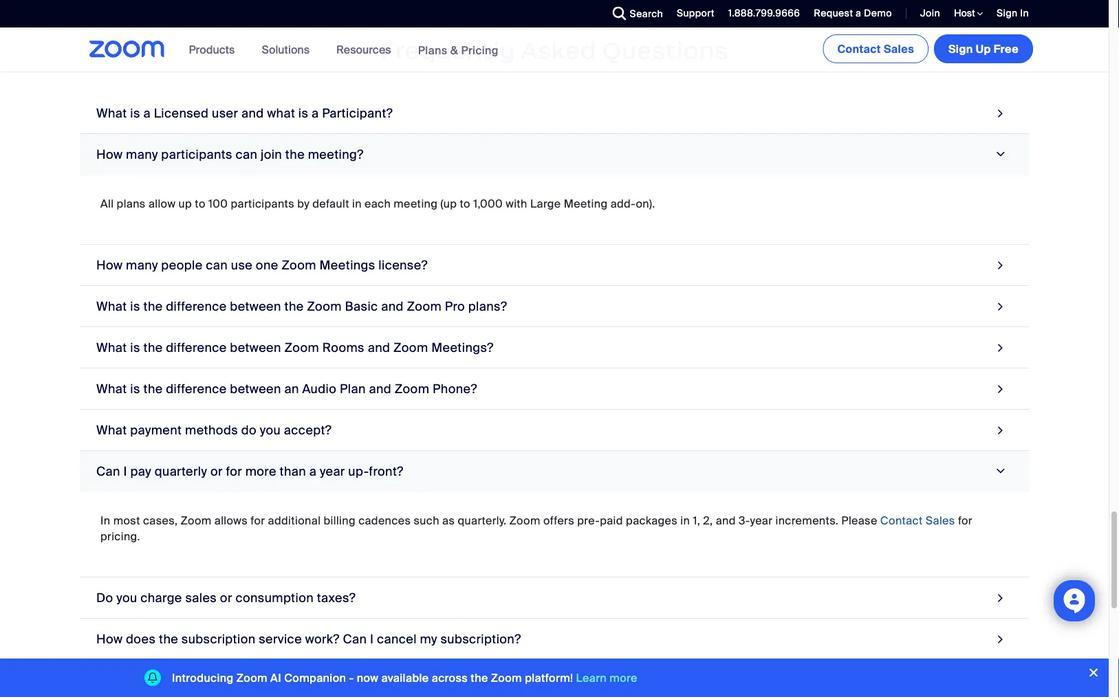 Task type: vqa. For each thing, say whether or not it's contained in the screenshot.
INTRODUCING ZOOM AI COMPANION - NOW AVAILABLE ACROSS THE ZOOM PLATFORM! LEARN MORE
yes



Task type: describe. For each thing, give the bounding box(es) containing it.
for inside for pricing.
[[958, 514, 973, 528]]

3-
[[739, 514, 750, 528]]

what for what payment methods do you accept?
[[96, 422, 127, 438]]

default
[[312, 197, 349, 211]]

zoom left meetings? at left
[[393, 340, 428, 356]]

-
[[349, 671, 354, 685]]

now
[[357, 671, 378, 685]]

contact inside meetings navigation
[[837, 42, 881, 56]]

what for what is the difference between zoom rooms and zoom meetings?
[[96, 340, 127, 356]]

audio
[[302, 381, 336, 397]]

solutions
[[262, 42, 310, 57]]

subscription
[[181, 632, 256, 647]]

right image for how many people can use one zoom meetings license?
[[994, 256, 1007, 275]]

plans
[[117, 197, 146, 211]]

what is a licensed user and what is a participant?
[[96, 105, 393, 121]]

what is the difference between zoom rooms and zoom meetings? button
[[80, 328, 1029, 369]]

search button
[[602, 0, 666, 28]]

what is the difference between zoom rooms and zoom meetings?
[[96, 340, 494, 356]]

each
[[365, 197, 391, 211]]

allow
[[148, 197, 176, 211]]

host
[[954, 7, 977, 20]]

introducing zoom ai companion - now available across the zoom platform! learn more
[[172, 671, 637, 685]]

and right rooms
[[368, 340, 390, 356]]

or for sales
[[220, 590, 232, 606]]

a left demo
[[856, 7, 861, 20]]

payment
[[130, 422, 182, 438]]

an
[[284, 381, 299, 397]]

join
[[920, 7, 940, 20]]

can i pay quarterly or for more than a year up-front?
[[96, 464, 403, 480]]

do
[[241, 422, 257, 438]]

right image for what payment methods do you accept?
[[994, 421, 1007, 440]]

frequently
[[380, 36, 515, 66]]

license?
[[379, 257, 428, 273]]

can i pay quarterly or for more than a year up-front? button
[[80, 451, 1029, 493]]

join link up meetings navigation
[[920, 7, 940, 20]]

resources button
[[336, 28, 397, 72]]

for for more
[[226, 464, 242, 480]]

pro
[[445, 299, 465, 314]]

billing
[[324, 514, 356, 528]]

1 horizontal spatial in
[[1020, 7, 1029, 20]]

0 horizontal spatial in
[[352, 197, 362, 211]]

allows
[[214, 514, 248, 528]]

plans?
[[468, 299, 507, 314]]

do
[[96, 590, 113, 606]]

across
[[432, 671, 468, 685]]

many for people
[[126, 257, 158, 273]]

people
[[161, 257, 203, 273]]

meeting?
[[308, 147, 364, 162]]

does
[[126, 632, 156, 647]]

do you charge sales or consumption taxes?
[[96, 590, 356, 606]]

than
[[280, 464, 306, 480]]

what is the difference between the zoom basic and zoom pro plans?
[[96, 299, 507, 314]]

a right the what
[[312, 105, 319, 121]]

companion
[[284, 671, 346, 685]]

zoom down what is the difference between the zoom basic and zoom pro plans?
[[284, 340, 319, 356]]

how many people can use one zoom meetings license? button
[[80, 245, 1029, 286]]

right image for what is the difference between an audio plan and zoom phone?
[[994, 380, 1007, 398]]

all plans allow up to 100 participants by default in each meeting (up to 1,000 with large meeting add-on).
[[100, 197, 655, 211]]

for for additional
[[251, 514, 265, 528]]

add-
[[611, 197, 636, 211]]

can inside dropdown button
[[96, 464, 120, 480]]

up
[[976, 42, 991, 56]]

products button
[[189, 28, 241, 72]]

offers
[[543, 514, 574, 528]]

right image for how many participants can join the meeting?
[[991, 148, 1010, 161]]

what is the difference between an audio plan and zoom phone?
[[96, 381, 477, 397]]

banner containing contact sales
[[73, 28, 1036, 73]]

phone?
[[433, 381, 477, 397]]

basic
[[345, 299, 378, 314]]

all
[[100, 197, 114, 211]]

i inside dropdown button
[[123, 464, 127, 480]]

a inside dropdown button
[[309, 464, 317, 480]]

is for what is a licensed user and what is a participant?
[[130, 105, 140, 121]]

sign up free button
[[934, 34, 1033, 63]]

packages
[[626, 514, 678, 528]]

zoom left platform!
[[491, 671, 522, 685]]

what payment methods do you accept?
[[96, 422, 332, 438]]

1 vertical spatial contact sales link
[[880, 514, 955, 528]]

difference for zoom
[[166, 340, 227, 356]]

1.888.799.9666
[[728, 7, 800, 20]]

1 vertical spatial in
[[100, 514, 110, 528]]

up-
[[348, 464, 369, 480]]

do you charge sales or consumption taxes? button
[[80, 578, 1029, 619]]

meetings navigation
[[820, 28, 1036, 66]]

zoom left ai
[[236, 671, 267, 685]]

quarterly
[[155, 464, 207, 480]]

for pricing.
[[100, 514, 973, 544]]

1 vertical spatial participants
[[231, 197, 294, 211]]

work?
[[305, 632, 340, 647]]

how for how does the subscription service work? can i cancel my subscription?
[[96, 632, 123, 647]]

how for how many participants can join the meeting?
[[96, 147, 123, 162]]

zoom inside what is the difference between an audio plan and zoom phone? dropdown button
[[395, 381, 429, 397]]

more inside dropdown button
[[245, 464, 276, 480]]

request
[[814, 7, 853, 20]]

100
[[208, 197, 228, 211]]

right image for what is the difference between zoom rooms and zoom meetings?
[[994, 339, 1007, 357]]

on).
[[636, 197, 655, 211]]

1,000
[[473, 197, 503, 211]]

service
[[259, 632, 302, 647]]

right image for do you charge sales or consumption taxes?
[[994, 589, 1007, 607]]

taxes?
[[317, 590, 356, 606]]

pre-
[[577, 514, 600, 528]]

&
[[450, 43, 458, 57]]

right image for what is the difference between the zoom basic and zoom pro plans?
[[994, 297, 1007, 316]]

platform!
[[525, 671, 573, 685]]

free
[[994, 42, 1019, 56]]

methods
[[185, 422, 238, 438]]

pricing
[[461, 43, 499, 57]]

asked
[[521, 36, 596, 66]]



Task type: locate. For each thing, give the bounding box(es) containing it.
2 how from the top
[[96, 257, 123, 273]]

zoom logo image
[[89, 41, 165, 58]]

year left the increments.
[[750, 514, 773, 528]]

how does the subscription service work? can i cancel my subscription? button
[[80, 619, 1029, 660]]

0 vertical spatial how
[[96, 147, 123, 162]]

right image inside "what is the difference between zoom rooms and zoom meetings?" dropdown button
[[994, 339, 1007, 357]]

can left use
[[206, 257, 228, 273]]

0 vertical spatial between
[[230, 299, 281, 314]]

can for participants
[[236, 147, 257, 162]]

1 vertical spatial you
[[116, 590, 137, 606]]

right image for how does the subscription service work? can i cancel my subscription?
[[994, 630, 1007, 649]]

can
[[96, 464, 120, 480], [343, 632, 367, 647]]

how left the does
[[96, 632, 123, 647]]

request a demo link
[[804, 0, 895, 28], [814, 7, 892, 20]]

3 what from the top
[[96, 340, 127, 356]]

1 vertical spatial many
[[126, 257, 158, 273]]

products
[[189, 42, 235, 57]]

available
[[381, 671, 429, 685]]

what inside dropdown button
[[96, 299, 127, 314]]

0 vertical spatial i
[[123, 464, 127, 480]]

cadences
[[358, 514, 411, 528]]

in left each
[[352, 197, 362, 211]]

1 vertical spatial how
[[96, 257, 123, 273]]

demo
[[864, 7, 892, 20]]

charge
[[141, 590, 182, 606]]

what is the difference between an audio plan and zoom phone? button
[[80, 369, 1029, 410]]

2 what from the top
[[96, 299, 127, 314]]

in most cases, zoom allows for additional billing cadences such as quarterly. zoom offers pre-paid packages in 1, 2, and 3-year increments. please contact sales
[[100, 514, 955, 528]]

0 horizontal spatial in
[[100, 514, 110, 528]]

a
[[856, 7, 861, 20], [143, 105, 151, 121], [312, 105, 319, 121], [309, 464, 317, 480]]

0 horizontal spatial to
[[195, 197, 205, 211]]

join
[[261, 147, 282, 162]]

2 difference from the top
[[166, 340, 227, 356]]

a left licensed
[[143, 105, 151, 121]]

in up 'sign up free' button at the top right of the page
[[1020, 7, 1029, 20]]

0 vertical spatial you
[[260, 422, 281, 438]]

0 vertical spatial difference
[[166, 299, 227, 314]]

a right than at left bottom
[[309, 464, 317, 480]]

1 vertical spatial i
[[370, 632, 374, 647]]

and right 2,
[[716, 514, 736, 528]]

learn
[[576, 671, 607, 685]]

3 difference from the top
[[166, 381, 227, 397]]

cases,
[[143, 514, 178, 528]]

1 horizontal spatial can
[[343, 632, 367, 647]]

1 vertical spatial contact
[[880, 514, 923, 528]]

is for what is the difference between an audio plan and zoom phone?
[[130, 381, 140, 397]]

tab list
[[80, 93, 1029, 697]]

right image inside how many people can use one zoom meetings license? dropdown button
[[994, 256, 1007, 275]]

year
[[320, 464, 345, 480], [750, 514, 773, 528]]

participants inside dropdown button
[[161, 147, 232, 162]]

(up
[[440, 197, 457, 211]]

1 horizontal spatial can
[[236, 147, 257, 162]]

such
[[414, 514, 439, 528]]

i
[[123, 464, 127, 480], [370, 632, 374, 647]]

zoom right "one"
[[281, 257, 316, 273]]

many up plans
[[126, 147, 158, 162]]

and right user
[[241, 105, 264, 121]]

plans
[[418, 43, 447, 57]]

0 horizontal spatial sign
[[948, 42, 973, 56]]

1 vertical spatial or
[[220, 590, 232, 606]]

0 horizontal spatial you
[[116, 590, 137, 606]]

can left the pay
[[96, 464, 120, 480]]

right image inside do you charge sales or consumption taxes? dropdown button
[[994, 589, 1007, 607]]

0 vertical spatial year
[[320, 464, 345, 480]]

2 vertical spatial between
[[230, 381, 281, 397]]

host button
[[954, 7, 983, 20]]

2 vertical spatial how
[[96, 632, 123, 647]]

how inside dropdown button
[[96, 632, 123, 647]]

paid
[[600, 514, 623, 528]]

what for what is the difference between an audio plan and zoom phone?
[[96, 381, 127, 397]]

zoom left allows
[[181, 514, 212, 528]]

meeting
[[394, 197, 438, 211]]

difference for an
[[166, 381, 227, 397]]

zoom left phone?
[[395, 381, 429, 397]]

is for what is the difference between zoom rooms and zoom meetings?
[[130, 340, 140, 356]]

solutions button
[[262, 28, 316, 72]]

contact down request a demo
[[837, 42, 881, 56]]

what inside what is a licensed user and what is a participant? "dropdown button"
[[96, 105, 127, 121]]

5 what from the top
[[96, 422, 127, 438]]

what inside "what is the difference between zoom rooms and zoom meetings?" dropdown button
[[96, 340, 127, 356]]

sign up free
[[997, 7, 1018, 20]]

i left cancel
[[370, 632, 374, 647]]

1 vertical spatial can
[[206, 257, 228, 273]]

what payment methods do you accept? button
[[80, 410, 1029, 451]]

2 vertical spatial difference
[[166, 381, 227, 397]]

tab list containing what is a licensed user and what is a participant?
[[80, 93, 1029, 697]]

with
[[506, 197, 527, 211]]

i left the pay
[[123, 464, 127, 480]]

additional
[[268, 514, 321, 528]]

difference
[[166, 299, 227, 314], [166, 340, 227, 356], [166, 381, 227, 397]]

zoom
[[281, 257, 316, 273], [307, 299, 342, 314], [407, 299, 442, 314], [284, 340, 319, 356], [393, 340, 428, 356], [395, 381, 429, 397], [181, 514, 212, 528], [509, 514, 540, 528], [236, 671, 267, 685], [491, 671, 522, 685]]

between up "what is the difference between an audio plan and zoom phone?" in the bottom left of the page
[[230, 340, 281, 356]]

right image inside the "how many participants can join the meeting?" dropdown button
[[991, 148, 1010, 161]]

1 vertical spatial can
[[343, 632, 367, 647]]

participants left by
[[231, 197, 294, 211]]

is for what is the difference between the zoom basic and zoom pro plans?
[[130, 299, 140, 314]]

zoom left offers
[[509, 514, 540, 528]]

how
[[96, 147, 123, 162], [96, 257, 123, 273], [96, 632, 123, 647]]

difference for the
[[166, 299, 227, 314]]

plan
[[340, 381, 366, 397]]

zoom left basic
[[307, 299, 342, 314]]

frequently asked questions
[[380, 36, 728, 66]]

more right "learn"
[[610, 671, 637, 685]]

0 vertical spatial sign
[[997, 7, 1018, 20]]

sales inside tab list
[[926, 514, 955, 528]]

between for the
[[230, 299, 281, 314]]

between for zoom
[[230, 340, 281, 356]]

what for what is the difference between the zoom basic and zoom pro plans?
[[96, 299, 127, 314]]

to right (up
[[460, 197, 470, 211]]

1 horizontal spatial sign
[[997, 7, 1018, 20]]

most
[[113, 514, 140, 528]]

1 to from the left
[[195, 197, 205, 211]]

or for quarterly
[[210, 464, 223, 480]]

0 horizontal spatial i
[[123, 464, 127, 480]]

meetings?
[[431, 340, 494, 356]]

in
[[1020, 7, 1029, 20], [100, 514, 110, 528]]

search
[[630, 7, 663, 20]]

0 horizontal spatial can
[[96, 464, 120, 480]]

you
[[260, 422, 281, 438], [116, 590, 137, 606]]

how does the subscription service work? can i cancel my subscription?
[[96, 632, 521, 647]]

0 horizontal spatial year
[[320, 464, 345, 480]]

learn more link
[[576, 671, 637, 685]]

1 horizontal spatial for
[[251, 514, 265, 528]]

1 vertical spatial between
[[230, 340, 281, 356]]

contact sales link down demo
[[823, 34, 929, 63]]

between for an
[[230, 381, 281, 397]]

year inside can i pay quarterly or for more than a year up-front? dropdown button
[[320, 464, 345, 480]]

0 horizontal spatial can
[[206, 257, 228, 273]]

0 vertical spatial many
[[126, 147, 158, 162]]

many
[[126, 147, 158, 162], [126, 257, 158, 273]]

participant?
[[322, 105, 393, 121]]

0 vertical spatial right image
[[991, 465, 1010, 478]]

product information navigation
[[179, 28, 509, 73]]

right image for can i pay quarterly or for more than a year up-front?
[[991, 465, 1010, 478]]

contact inside tab list
[[880, 514, 923, 528]]

0 vertical spatial can
[[236, 147, 257, 162]]

and inside "dropdown button"
[[241, 105, 264, 121]]

1 what from the top
[[96, 105, 127, 121]]

for inside dropdown button
[[226, 464, 242, 480]]

support
[[677, 7, 714, 20]]

you inside what payment methods do you accept? dropdown button
[[260, 422, 281, 438]]

how for how many people can use one zoom meetings license?
[[96, 257, 123, 273]]

can left join
[[236, 147, 257, 162]]

0 vertical spatial more
[[245, 464, 276, 480]]

0 vertical spatial contact sales link
[[823, 34, 929, 63]]

plans & pricing
[[418, 43, 499, 57]]

0 vertical spatial in
[[352, 197, 362, 211]]

what is a licensed user and what is a participant? button
[[80, 93, 1029, 134]]

how down "all" in the left of the page
[[96, 257, 123, 273]]

i inside dropdown button
[[370, 632, 374, 647]]

one
[[256, 257, 278, 273]]

right image inside what is the difference between an audio plan and zoom phone? dropdown button
[[994, 380, 1007, 398]]

the
[[285, 147, 305, 162], [143, 299, 163, 314], [284, 299, 304, 314], [143, 340, 163, 356], [143, 381, 163, 397], [159, 632, 178, 647], [471, 671, 488, 685]]

1 horizontal spatial in
[[680, 514, 690, 528]]

0 vertical spatial sales
[[884, 42, 914, 56]]

right image inside how does the subscription service work? can i cancel my subscription? dropdown button
[[994, 630, 1007, 649]]

in left most
[[100, 514, 110, 528]]

3 between from the top
[[230, 381, 281, 397]]

or right sales
[[220, 590, 232, 606]]

subscription?
[[441, 632, 521, 647]]

2,
[[703, 514, 713, 528]]

large
[[530, 197, 561, 211]]

consumption
[[235, 590, 314, 606]]

1 vertical spatial year
[[750, 514, 773, 528]]

between
[[230, 299, 281, 314], [230, 340, 281, 356], [230, 381, 281, 397]]

as
[[442, 514, 455, 528]]

contact right please
[[880, 514, 923, 528]]

cancel
[[377, 632, 417, 647]]

1 horizontal spatial more
[[610, 671, 637, 685]]

1 horizontal spatial to
[[460, 197, 470, 211]]

1 horizontal spatial sales
[[926, 514, 955, 528]]

sales inside meetings navigation
[[884, 42, 914, 56]]

1 many from the top
[[126, 147, 158, 162]]

3 how from the top
[[96, 632, 123, 647]]

1,
[[693, 514, 700, 528]]

participants
[[161, 147, 232, 162], [231, 197, 294, 211]]

or right quarterly
[[210, 464, 223, 480]]

and right basic
[[381, 299, 404, 314]]

1 vertical spatial difference
[[166, 340, 227, 356]]

1 difference from the top
[[166, 299, 227, 314]]

year left 'up-'
[[320, 464, 345, 480]]

1 vertical spatial more
[[610, 671, 637, 685]]

many left people
[[126, 257, 158, 273]]

2 horizontal spatial for
[[958, 514, 973, 528]]

please
[[841, 514, 877, 528]]

1 vertical spatial sales
[[926, 514, 955, 528]]

can for people
[[206, 257, 228, 273]]

zoom left "pro"
[[407, 299, 442, 314]]

quarterly.
[[458, 514, 506, 528]]

right image inside the what is the difference between the zoom basic and zoom pro plans? dropdown button
[[994, 297, 1007, 316]]

right image for what is a licensed user and what is a participant?
[[994, 104, 1007, 123]]

more left than at left bottom
[[245, 464, 276, 480]]

sign for sign up free
[[948, 42, 973, 56]]

2 to from the left
[[460, 197, 470, 211]]

1 horizontal spatial i
[[370, 632, 374, 647]]

contact sales link
[[823, 34, 929, 63], [880, 514, 955, 528]]

1 vertical spatial in
[[680, 514, 690, 528]]

right image
[[994, 104, 1007, 123], [991, 148, 1010, 161], [994, 256, 1007, 275], [994, 297, 1007, 316], [994, 339, 1007, 357], [994, 380, 1007, 398], [994, 421, 1007, 440], [994, 589, 1007, 607]]

0 horizontal spatial sales
[[884, 42, 914, 56]]

1 how from the top
[[96, 147, 123, 162]]

sign left the up
[[948, 42, 973, 56]]

my
[[420, 632, 437, 647]]

in left 1,
[[680, 514, 690, 528]]

use
[[231, 257, 253, 273]]

meetings
[[319, 257, 375, 273]]

zoom inside how many people can use one zoom meetings license? dropdown button
[[281, 257, 316, 273]]

between down how many people can use one zoom meetings license?
[[230, 299, 281, 314]]

many for participants
[[126, 147, 158, 162]]

and right plan
[[369, 381, 391, 397]]

sign in
[[997, 7, 1029, 20]]

right image inside what payment methods do you accept? dropdown button
[[994, 421, 1007, 440]]

how up "all" in the left of the page
[[96, 147, 123, 162]]

0 vertical spatial contact
[[837, 42, 881, 56]]

right image inside what is a licensed user and what is a participant? "dropdown button"
[[994, 104, 1007, 123]]

participants down licensed
[[161, 147, 232, 162]]

4 what from the top
[[96, 381, 127, 397]]

sign for sign in
[[997, 7, 1018, 20]]

in
[[352, 197, 362, 211], [680, 514, 690, 528]]

1 horizontal spatial you
[[260, 422, 281, 438]]

what for what is a licensed user and what is a participant?
[[96, 105, 127, 121]]

1 vertical spatial right image
[[994, 630, 1007, 649]]

0 horizontal spatial for
[[226, 464, 242, 480]]

licensed
[[154, 105, 209, 121]]

0 vertical spatial or
[[210, 464, 223, 480]]

banner
[[73, 28, 1036, 73]]

join link left host
[[910, 0, 944, 28]]

more
[[245, 464, 276, 480], [610, 671, 637, 685]]

meeting
[[564, 197, 608, 211]]

what inside what is the difference between an audio plan and zoom phone? dropdown button
[[96, 381, 127, 397]]

0 vertical spatial in
[[1020, 7, 1029, 20]]

0 vertical spatial can
[[96, 464, 120, 480]]

contact sales link inside meetings navigation
[[823, 34, 929, 63]]

contact sales
[[837, 42, 914, 56]]

1 between from the top
[[230, 299, 281, 314]]

right image inside can i pay quarterly or for more than a year up-front? dropdown button
[[991, 465, 1010, 478]]

between left an
[[230, 381, 281, 397]]

1 vertical spatial sign
[[948, 42, 973, 56]]

1 horizontal spatial year
[[750, 514, 773, 528]]

2 many from the top
[[126, 257, 158, 273]]

0 horizontal spatial more
[[245, 464, 276, 480]]

contact sales link right please
[[880, 514, 955, 528]]

what inside what payment methods do you accept? dropdown button
[[96, 422, 127, 438]]

the inside dropdown button
[[159, 632, 178, 647]]

sign up free
[[948, 42, 1019, 56]]

right image
[[991, 465, 1010, 478], [994, 630, 1007, 649]]

front?
[[369, 464, 403, 480]]

can inside dropdown button
[[343, 632, 367, 647]]

to right up
[[195, 197, 205, 211]]

2 between from the top
[[230, 340, 281, 356]]

can right work?
[[343, 632, 367, 647]]

sign inside button
[[948, 42, 973, 56]]

you inside do you charge sales or consumption taxes? dropdown button
[[116, 590, 137, 606]]

pricing.
[[100, 530, 140, 544]]

0 vertical spatial participants
[[161, 147, 232, 162]]

rooms
[[322, 340, 365, 356]]

join link
[[910, 0, 944, 28], [920, 7, 940, 20]]



